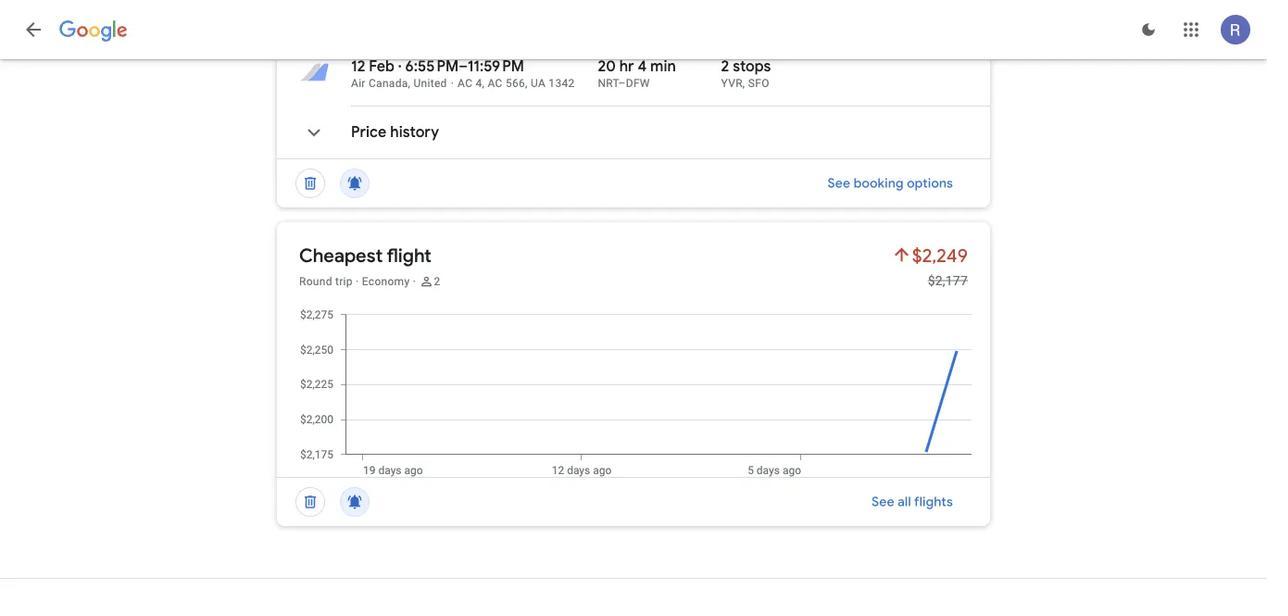Task type: locate. For each thing, give the bounding box(es) containing it.
4 right hr
[[638, 57, 647, 76]]

, left united
[[408, 77, 411, 90]]

remove saved flight, round trip from dallas to tokyo.wed, jan 31, 2024 – mon, feb 12, 2024 image for see booking options
[[288, 161, 333, 206]]

0 horizontal spatial –
[[459, 57, 468, 76]]

1 vertical spatial –
[[619, 77, 626, 90]]

0 horizontal spatial ac
[[458, 77, 473, 90]]

4 , from the left
[[743, 77, 746, 90]]

all
[[898, 494, 912, 511]]

,
[[408, 77, 411, 90], [482, 77, 485, 90], [526, 77, 528, 90], [743, 77, 746, 90]]

4 down 6:55 pm – 11:59 pm
[[476, 77, 482, 90]]

ac down 11:59 pm
[[488, 77, 503, 90]]

1 horizontal spatial –
[[619, 77, 626, 90]]

booking
[[854, 175, 904, 192]]

1 remove saved flight, round trip from dallas to tokyo.wed, jan 31, 2024 – mon, feb 12, 2024 image from the top
[[288, 161, 333, 206]]

2 disable email notifications for solution, round trip from dallas to tokyo.wed, jan 31, 2024 – mon, feb 12, 2024 image from the top
[[333, 480, 377, 525]]

566
[[506, 77, 526, 90]]

1 vertical spatial 4
[[476, 77, 482, 90]]

see left booking on the top of the page
[[828, 175, 851, 192]]

0 horizontal spatial 2
[[434, 275, 441, 288]]

1 vertical spatial remove saved flight, round trip from dallas to tokyo.wed, jan 31, 2024 – mon, feb 12, 2024 image
[[288, 480, 333, 525]]

see for see all flights
[[872, 494, 895, 511]]

stops
[[733, 57, 772, 76]]

12 feb
[[351, 57, 395, 76]]

ac
[[458, 77, 473, 90], [488, 77, 503, 90]]

go back image
[[22, 19, 44, 41]]

see left "all"
[[872, 494, 895, 511]]

flight
[[387, 244, 432, 267]]

2
[[722, 57, 730, 76], [434, 275, 441, 288]]

remove saved flight, round trip from dallas to tokyo.wed, jan 31, 2024 – mon, feb 12, 2024 image
[[288, 161, 333, 206], [288, 480, 333, 525]]

4
[[638, 57, 647, 76], [476, 77, 482, 90]]

1 vertical spatial see
[[872, 494, 895, 511]]

2 for 2
[[434, 275, 441, 288]]

economy
[[362, 275, 410, 288]]

1342
[[549, 77, 575, 90]]

airline logo image
[[299, 57, 329, 87]]

0 vertical spatial –
[[459, 57, 468, 76]]

0 vertical spatial disable email notifications for solution, round trip from dallas to tokyo.wed, jan 31, 2024 – mon, feb 12, 2024 image
[[333, 161, 377, 206]]

united
[[414, 77, 447, 90]]

, left sfo
[[743, 77, 746, 90]]

1 horizontal spatial ac
[[488, 77, 503, 90]]

, down 11:59 pm
[[482, 77, 485, 90]]

1 vertical spatial 2
[[434, 275, 441, 288]]

0 vertical spatial remove saved flight, round trip from dallas to tokyo.wed, jan 31, 2024 – mon, feb 12, 2024 image
[[288, 161, 333, 206]]

0 vertical spatial see
[[828, 175, 851, 192]]

3 , from the left
[[526, 77, 528, 90]]

0 horizontal spatial 4
[[476, 77, 482, 90]]

ac 4 , ac 566 , ua 1342
[[458, 77, 575, 90]]

2 right economy
[[434, 275, 441, 288]]

2 remove saved flight, round trip from dallas to tokyo.wed, jan 31, 2024 – mon, feb 12, 2024 image from the top
[[288, 480, 333, 525]]

canada
[[369, 77, 408, 90]]

0 horizontal spatial see
[[828, 175, 851, 192]]

min
[[651, 57, 676, 76]]

20
[[598, 57, 616, 76]]

1 horizontal spatial 4
[[638, 57, 647, 76]]

0 vertical spatial 4
[[638, 57, 647, 76]]

yvr
[[722, 77, 743, 90]]

remove saved flight, round trip from dallas to tokyo.wed, jan 31, 2024 – mon, feb 12, 2024 image for see all flights
[[288, 480, 333, 525]]

ac down 6:55 pm – 11:59 pm
[[458, 77, 473, 90]]

ua
[[531, 77, 546, 90]]

price history graph image
[[292, 308, 991, 477]]

trip
[[335, 275, 353, 288]]

$2,249
[[913, 244, 968, 267]]

round
[[299, 275, 332, 288]]

4 inside "20 hr 4 min nrt – dfw"
[[638, 57, 647, 76]]

2 inside 2 stops yvr , sfo
[[722, 57, 730, 76]]

1 disable email notifications for solution, round trip from dallas to tokyo.wed, jan 31, 2024 – mon, feb 12, 2024 image from the top
[[333, 161, 377, 206]]

, inside 2 stops yvr , sfo
[[743, 77, 746, 90]]

see booking options
[[828, 175, 954, 192]]

–
[[459, 57, 468, 76], [619, 77, 626, 90]]

 image
[[451, 77, 454, 90]]

disable email notifications for solution, round trip from dallas to tokyo.wed, jan 31, 2024 – mon, feb 12, 2024 image
[[333, 161, 377, 206], [333, 480, 377, 525]]

see all flights
[[872, 494, 954, 511]]

20 hr 4 min nrt – dfw
[[598, 57, 676, 90]]

air
[[351, 77, 366, 90]]

2249 US dollars text field
[[913, 244, 968, 267]]

1 horizontal spatial see
[[872, 494, 895, 511]]

2 up yvr at the top
[[722, 57, 730, 76]]

0 vertical spatial 2
[[722, 57, 730, 76]]

– inside "20 hr 4 min nrt – dfw"
[[619, 77, 626, 90]]

see
[[828, 175, 851, 192], [872, 494, 895, 511]]

price history graph application
[[292, 308, 991, 477]]

1 vertical spatial disable email notifications for solution, round trip from dallas to tokyo.wed, jan 31, 2024 – mon, feb 12, 2024 image
[[333, 480, 377, 525]]

, left ua
[[526, 77, 528, 90]]

1 horizontal spatial 2
[[722, 57, 730, 76]]



Task type: vqa. For each thing, say whether or not it's contained in the screenshot.
the 6:55 PM
yes



Task type: describe. For each thing, give the bounding box(es) containing it.
price history
[[351, 123, 439, 142]]

options
[[907, 175, 954, 192]]

price
[[351, 123, 387, 142]]

disable email notifications for solution, round trip from dallas to tokyo.wed, jan 31, 2024 – mon, feb 12, 2024 image for see all flights
[[333, 480, 377, 525]]

feb
[[369, 57, 395, 76]]

1 ac from the left
[[458, 77, 473, 90]]

price history graph image
[[292, 110, 336, 155]]

2177 US dollars text field
[[928, 273, 968, 288]]

sfo
[[749, 77, 770, 90]]

1 , from the left
[[408, 77, 411, 90]]

change appearance image
[[1127, 7, 1171, 52]]

6:55 pm
[[405, 57, 459, 76]]

disable email notifications for solution, round trip from dallas to tokyo.wed, jan 31, 2024 – mon, feb 12, 2024 image for see booking options
[[333, 161, 377, 206]]

history
[[390, 123, 439, 142]]

see for see booking options
[[828, 175, 851, 192]]

2 stops yvr , sfo
[[722, 57, 772, 90]]

6:55 pm – 11:59 pm
[[405, 57, 525, 76]]

2 passengers text field
[[434, 274, 441, 289]]

2 , from the left
[[482, 77, 485, 90]]

2 for 2 stops yvr , sfo
[[722, 57, 730, 76]]

$2,177
[[928, 273, 968, 288]]

flights
[[915, 494, 954, 511]]

cheapest flight
[[299, 244, 432, 267]]

2 ac from the left
[[488, 77, 503, 90]]

11:59 pm
[[468, 57, 525, 76]]

dfw
[[626, 77, 650, 90]]

hr
[[620, 57, 634, 76]]

air canada , united
[[351, 77, 447, 90]]

cheapest
[[299, 244, 383, 267]]

12
[[351, 57, 366, 76]]

nrt
[[598, 77, 619, 90]]

round trip economy
[[299, 275, 410, 288]]



